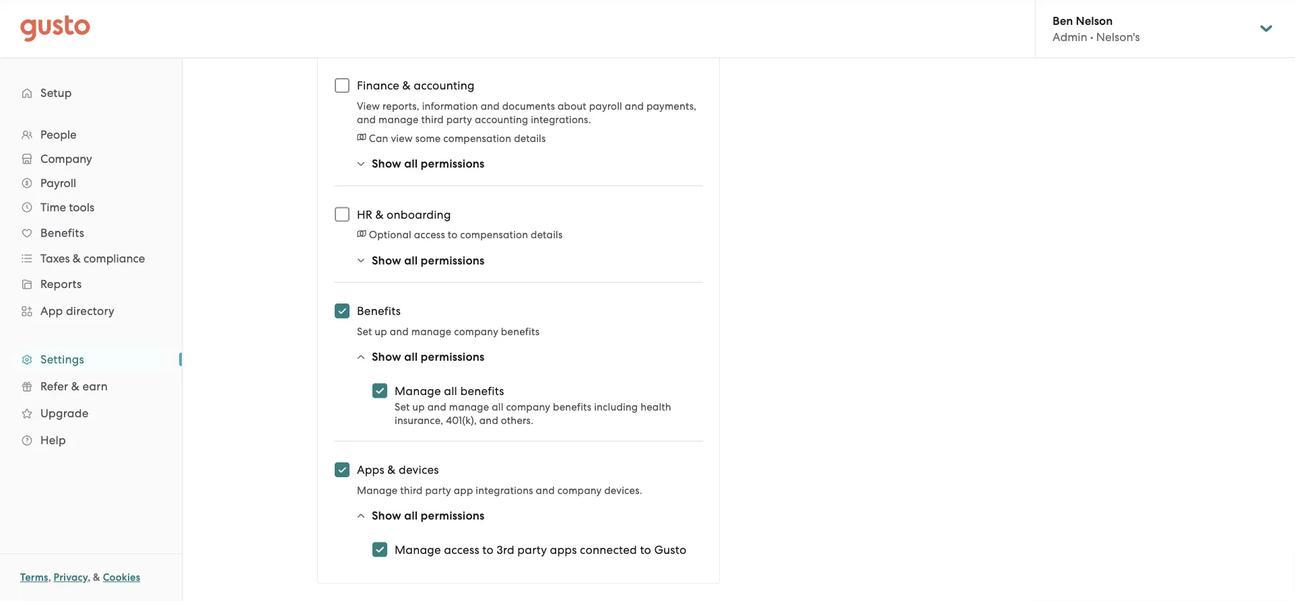 Task type: describe. For each thing, give the bounding box(es) containing it.
app
[[454, 485, 473, 497]]

devices.
[[605, 485, 643, 497]]

0 vertical spatial company
[[454, 326, 499, 338]]

& for apps
[[388, 464, 396, 477]]

benefits inside gusto navigation element
[[40, 226, 84, 240]]

& for finance
[[403, 79, 411, 92]]

ben nelson admin • nelson's
[[1053, 14, 1140, 44]]

2 show from the top
[[372, 254, 402, 267]]

onboarding
[[387, 208, 451, 221]]

view
[[357, 100, 380, 112]]

refer & earn
[[40, 380, 108, 393]]

directory
[[66, 305, 115, 318]]

HR & onboarding checkbox
[[327, 200, 357, 229]]

view reports, information and documents about payroll and payments, and manage third party accounting integrations.
[[357, 100, 697, 125]]

hr
[[357, 208, 373, 221]]

payments,
[[647, 100, 697, 112]]

reports
[[40, 278, 82, 291]]

information
[[422, 100, 478, 112]]

and right benefits checkbox
[[390, 326, 409, 338]]

manage for set up and manage all company benefits including health insurance, 401(k), and others.
[[449, 402, 489, 413]]

privacy link
[[54, 572, 88, 584]]

manage for manage access to 3rd party apps connected to gusto
[[395, 543, 441, 557]]

and down "manage all benefits"
[[428, 402, 447, 413]]

set for set up and manage company benefits
[[357, 326, 372, 338]]

people
[[40, 128, 77, 141]]

Finance & accounting checkbox
[[327, 71, 357, 100]]

manage for set up and manage company benefits
[[412, 326, 452, 338]]

terms
[[20, 572, 48, 584]]

details for can view some compensation details
[[514, 132, 546, 144]]

compliance
[[84, 252, 145, 265]]

all inside set up and manage all company benefits including health insurance, 401(k), and others.
[[492, 402, 504, 413]]

payroll
[[589, 100, 623, 112]]

third inside view reports, information and documents about payroll and payments, and manage third party accounting integrations.
[[421, 114, 444, 125]]

1 permissions from the top
[[421, 157, 485, 171]]

help
[[40, 434, 66, 447]]

optional access to compensation details
[[369, 229, 563, 241]]

taxes & compliance button
[[13, 247, 168, 271]]

& left cookies at the bottom of page
[[93, 572, 100, 584]]

list containing people
[[0, 123, 182, 454]]

gusto navigation element
[[0, 58, 182, 476]]

settings link
[[13, 348, 168, 372]]

time tools button
[[13, 195, 168, 220]]

terms link
[[20, 572, 48, 584]]

1 vertical spatial third
[[400, 485, 423, 497]]

to for compensation
[[448, 229, 458, 241]]

all up 401(k),
[[444, 384, 458, 398]]

benefits inside set up and manage all company benefits including health insurance, 401(k), and others.
[[553, 402, 592, 413]]

and right 401(k),
[[480, 415, 499, 427]]

gusto
[[655, 543, 687, 557]]

access for manage
[[444, 543, 480, 557]]

including
[[594, 402, 638, 413]]

setup
[[40, 86, 72, 100]]

1 show all permissions from the top
[[372, 157, 485, 171]]

help link
[[13, 429, 168, 453]]

earn
[[83, 380, 108, 393]]

all down view
[[404, 157, 418, 171]]

finance
[[357, 79, 400, 92]]

& for hr
[[376, 208, 384, 221]]

401(k),
[[446, 415, 477, 427]]

set up and manage all company benefits including health insurance, 401(k), and others.
[[395, 402, 672, 427]]

and right 'integrations'
[[536, 485, 555, 497]]

manage third party app integrations and company devices.
[[357, 485, 643, 497]]

2 horizontal spatial company
[[558, 485, 602, 497]]

all down optional on the left of page
[[404, 254, 418, 267]]

1 vertical spatial party
[[425, 485, 451, 497]]

refer & earn link
[[13, 375, 168, 399]]

nelson
[[1076, 14, 1113, 27]]

benefits link
[[13, 221, 168, 245]]

2 , from the left
[[88, 572, 91, 584]]

hr & onboarding
[[357, 208, 451, 221]]

Benefits checkbox
[[327, 296, 357, 326]]

3rd
[[497, 543, 515, 557]]

app
[[40, 305, 63, 318]]

1 , from the left
[[48, 572, 51, 584]]

up for set up and manage all company benefits including health insurance, 401(k), and others.
[[413, 402, 425, 413]]

0 vertical spatial accounting
[[414, 79, 475, 92]]

accounting inside view reports, information and documents about payroll and payments, and manage third party accounting integrations.
[[475, 114, 528, 125]]

all down set up and manage company benefits
[[404, 350, 418, 364]]

about
[[558, 100, 587, 112]]

up for set up and manage company benefits
[[375, 326, 387, 338]]

2 vertical spatial party
[[518, 543, 547, 557]]

admin
[[1053, 30, 1088, 44]]

all down devices
[[404, 509, 418, 523]]

people button
[[13, 123, 168, 147]]

manage all benefits
[[395, 384, 504, 398]]

1 vertical spatial benefits
[[357, 305, 401, 318]]

integrations
[[476, 485, 533, 497]]

settings
[[40, 353, 84, 367]]

documents
[[502, 100, 555, 112]]



Task type: vqa. For each thing, say whether or not it's contained in the screenshot.
cancel button
no



Task type: locate. For each thing, give the bounding box(es) containing it.
finance & accounting
[[357, 79, 475, 92]]

details for optional access to compensation details
[[531, 229, 563, 241]]

permissions
[[421, 157, 485, 171], [421, 254, 485, 267], [421, 350, 485, 364], [421, 509, 485, 523]]

2 vertical spatial manage
[[449, 402, 489, 413]]

•
[[1091, 30, 1094, 44]]

can
[[369, 132, 389, 144]]

0 horizontal spatial benefits
[[40, 226, 84, 240]]

refer
[[40, 380, 68, 393]]

all
[[404, 157, 418, 171], [404, 254, 418, 267], [404, 350, 418, 364], [444, 384, 458, 398], [492, 402, 504, 413], [404, 509, 418, 523]]

&
[[403, 79, 411, 92], [376, 208, 384, 221], [73, 252, 81, 265], [71, 380, 80, 393], [388, 464, 396, 477], [93, 572, 100, 584]]

list
[[0, 123, 182, 454]]

0 horizontal spatial to
[[448, 229, 458, 241]]

1 vertical spatial benefits
[[460, 384, 504, 398]]

cookies button
[[103, 570, 140, 586]]

0 vertical spatial details
[[514, 132, 546, 144]]

show all permissions down set up and manage company benefits
[[372, 350, 485, 364]]

& inside "dropdown button"
[[73, 252, 81, 265]]

0 horizontal spatial up
[[375, 326, 387, 338]]

health
[[641, 402, 672, 413]]

Manage access to 3rd party apps connected to Gusto checkbox
[[365, 535, 395, 565]]

4 permissions from the top
[[421, 509, 485, 523]]

payroll
[[40, 177, 76, 190]]

manage for manage all benefits
[[395, 384, 441, 398]]

to left 3rd
[[483, 543, 494, 557]]

set inside set up and manage all company benefits including health insurance, 401(k), and others.
[[395, 402, 410, 413]]

,
[[48, 572, 51, 584], [88, 572, 91, 584]]

manage inside set up and manage all company benefits including health insurance, 401(k), and others.
[[449, 402, 489, 413]]

and left documents
[[481, 100, 500, 112]]

devices
[[399, 464, 439, 477]]

1 vertical spatial company
[[506, 402, 551, 413]]

manage for manage third party app integrations and company devices.
[[357, 485, 398, 497]]

1 vertical spatial details
[[531, 229, 563, 241]]

1 horizontal spatial company
[[506, 402, 551, 413]]

taxes & compliance
[[40, 252, 145, 265]]

app directory link
[[13, 299, 168, 323]]

0 vertical spatial manage
[[395, 384, 441, 398]]

some
[[416, 132, 441, 144]]

show all permissions
[[372, 157, 485, 171], [372, 254, 485, 267], [372, 350, 485, 364], [372, 509, 485, 523]]

0 vertical spatial up
[[375, 326, 387, 338]]

show down set up and manage company benefits
[[372, 350, 402, 364]]

1 horizontal spatial to
[[483, 543, 494, 557]]

home image
[[20, 15, 90, 42]]

0 horizontal spatial company
[[454, 326, 499, 338]]

manage access to 3rd party apps connected to gusto
[[395, 543, 687, 557]]

third down devices
[[400, 485, 423, 497]]

to
[[448, 229, 458, 241], [483, 543, 494, 557], [640, 543, 652, 557]]

0 vertical spatial set
[[357, 326, 372, 338]]

party inside view reports, information and documents about payroll and payments, and manage third party accounting integrations.
[[446, 114, 472, 125]]

and down view
[[357, 114, 376, 125]]

2 vertical spatial manage
[[395, 543, 441, 557]]

third
[[421, 114, 444, 125], [400, 485, 423, 497]]

, left privacy
[[48, 572, 51, 584]]

company up others.
[[506, 402, 551, 413]]

0 vertical spatial benefits
[[501, 326, 540, 338]]

& right apps
[[388, 464, 396, 477]]

reports,
[[383, 100, 420, 112]]

nelson's
[[1097, 30, 1140, 44]]

1 vertical spatial set
[[395, 402, 410, 413]]

up right benefits checkbox
[[375, 326, 387, 338]]

show all permissions down optional access to compensation details
[[372, 254, 485, 267]]

2 permissions from the top
[[421, 254, 485, 267]]

manage inside view reports, information and documents about payroll and payments, and manage third party accounting integrations.
[[379, 114, 419, 125]]

accounting up information
[[414, 79, 475, 92]]

& right hr
[[376, 208, 384, 221]]

terms , privacy , & cookies
[[20, 572, 140, 584]]

show down can
[[372, 157, 402, 171]]

0 vertical spatial compensation
[[444, 132, 512, 144]]

company
[[40, 152, 92, 166]]

, left cookies button
[[88, 572, 91, 584]]

0 vertical spatial third
[[421, 114, 444, 125]]

2 horizontal spatial to
[[640, 543, 652, 557]]

up
[[375, 326, 387, 338], [413, 402, 425, 413]]

reports link
[[13, 272, 168, 296]]

1 horizontal spatial ,
[[88, 572, 91, 584]]

party right 3rd
[[518, 543, 547, 557]]

0 horizontal spatial set
[[357, 326, 372, 338]]

company up "manage all benefits"
[[454, 326, 499, 338]]

apps & devices
[[357, 464, 439, 477]]

manage down 'reports,'
[[379, 114, 419, 125]]

0 horizontal spatial ,
[[48, 572, 51, 584]]

2 vertical spatial company
[[558, 485, 602, 497]]

& for refer
[[71, 380, 80, 393]]

1 horizontal spatial up
[[413, 402, 425, 413]]

company button
[[13, 147, 168, 171]]

1 vertical spatial accounting
[[475, 114, 528, 125]]

taxes
[[40, 252, 70, 265]]

time
[[40, 201, 66, 214]]

3 show from the top
[[372, 350, 402, 364]]

None checkbox
[[365, 376, 395, 406]]

up inside set up and manage all company benefits including health insurance, 401(k), and others.
[[413, 402, 425, 413]]

company
[[454, 326, 499, 338], [506, 402, 551, 413], [558, 485, 602, 497]]

1 vertical spatial manage
[[357, 485, 398, 497]]

& right taxes
[[73, 252, 81, 265]]

compensation for to
[[460, 229, 528, 241]]

show all permissions down app
[[372, 509, 485, 523]]

all up others.
[[492, 402, 504, 413]]

party left app
[[425, 485, 451, 497]]

company inside set up and manage all company benefits including health insurance, 401(k), and others.
[[506, 402, 551, 413]]

3 permissions from the top
[[421, 350, 485, 364]]

1 horizontal spatial benefits
[[357, 305, 401, 318]]

0 vertical spatial benefits
[[40, 226, 84, 240]]

1 horizontal spatial set
[[395, 402, 410, 413]]

access down onboarding
[[414, 229, 445, 241]]

0 vertical spatial party
[[446, 114, 472, 125]]

manage
[[395, 384, 441, 398], [357, 485, 398, 497], [395, 543, 441, 557]]

1 show from the top
[[372, 157, 402, 171]]

connected
[[580, 543, 637, 557]]

party
[[446, 114, 472, 125], [425, 485, 451, 497], [518, 543, 547, 557]]

view
[[391, 132, 413, 144]]

ben
[[1053, 14, 1074, 27]]

1 vertical spatial up
[[413, 402, 425, 413]]

time tools
[[40, 201, 94, 214]]

payroll button
[[13, 171, 168, 195]]

access left 3rd
[[444, 543, 480, 557]]

setup link
[[13, 81, 168, 105]]

show down optional on the left of page
[[372, 254, 402, 267]]

show up manage access to 3rd party apps connected to gusto checkbox
[[372, 509, 402, 523]]

apps
[[550, 543, 577, 557]]

& up 'reports,'
[[403, 79, 411, 92]]

compensation
[[444, 132, 512, 144], [460, 229, 528, 241]]

permissions down optional access to compensation details
[[421, 254, 485, 267]]

Apps & devices checkbox
[[327, 455, 357, 485]]

company left devices. in the left bottom of the page
[[558, 485, 602, 497]]

insurance,
[[395, 415, 444, 427]]

access
[[414, 229, 445, 241], [444, 543, 480, 557]]

up up insurance, on the left bottom of page
[[413, 402, 425, 413]]

others.
[[501, 415, 534, 427]]

compensation for some
[[444, 132, 512, 144]]

accounting
[[414, 79, 475, 92], [475, 114, 528, 125]]

set
[[357, 326, 372, 338], [395, 402, 410, 413]]

2 show all permissions from the top
[[372, 254, 485, 267]]

manage
[[379, 114, 419, 125], [412, 326, 452, 338], [449, 402, 489, 413]]

set for set up and manage all company benefits including health insurance, 401(k), and others.
[[395, 402, 410, 413]]

to for 3rd
[[483, 543, 494, 557]]

manage up 401(k),
[[449, 402, 489, 413]]

tools
[[69, 201, 94, 214]]

details
[[514, 132, 546, 144], [531, 229, 563, 241]]

0 vertical spatial access
[[414, 229, 445, 241]]

permissions down can view some compensation details
[[421, 157, 485, 171]]

cookies
[[103, 572, 140, 584]]

benefits
[[501, 326, 540, 338], [460, 384, 504, 398], [553, 402, 592, 413]]

& left earn
[[71, 380, 80, 393]]

1 vertical spatial manage
[[412, 326, 452, 338]]

0 vertical spatial manage
[[379, 114, 419, 125]]

show all permissions down "some"
[[372, 157, 485, 171]]

show
[[372, 157, 402, 171], [372, 254, 402, 267], [372, 350, 402, 364], [372, 509, 402, 523]]

party down information
[[446, 114, 472, 125]]

4 show all permissions from the top
[[372, 509, 485, 523]]

benefits
[[40, 226, 84, 240], [357, 305, 401, 318]]

privacy
[[54, 572, 88, 584]]

4 show from the top
[[372, 509, 402, 523]]

to down onboarding
[[448, 229, 458, 241]]

integrations.
[[531, 114, 591, 125]]

app directory
[[40, 305, 115, 318]]

manage up "manage all benefits"
[[412, 326, 452, 338]]

to left gusto
[[640, 543, 652, 557]]

1 vertical spatial access
[[444, 543, 480, 557]]

optional
[[369, 229, 412, 241]]

1 vertical spatial compensation
[[460, 229, 528, 241]]

permissions down set up and manage company benefits
[[421, 350, 485, 364]]

set up and manage company benefits
[[357, 326, 540, 338]]

2 vertical spatial benefits
[[553, 402, 592, 413]]

can view some compensation details
[[369, 132, 546, 144]]

permissions down app
[[421, 509, 485, 523]]

third up "some"
[[421, 114, 444, 125]]

access for optional
[[414, 229, 445, 241]]

accounting down documents
[[475, 114, 528, 125]]

& for taxes
[[73, 252, 81, 265]]

and right 'payroll' in the left of the page
[[625, 100, 644, 112]]

3 show all permissions from the top
[[372, 350, 485, 364]]

and
[[481, 100, 500, 112], [625, 100, 644, 112], [357, 114, 376, 125], [390, 326, 409, 338], [428, 402, 447, 413], [480, 415, 499, 427], [536, 485, 555, 497]]

upgrade
[[40, 407, 89, 420]]

upgrade link
[[13, 402, 168, 426]]

apps
[[357, 464, 385, 477]]



